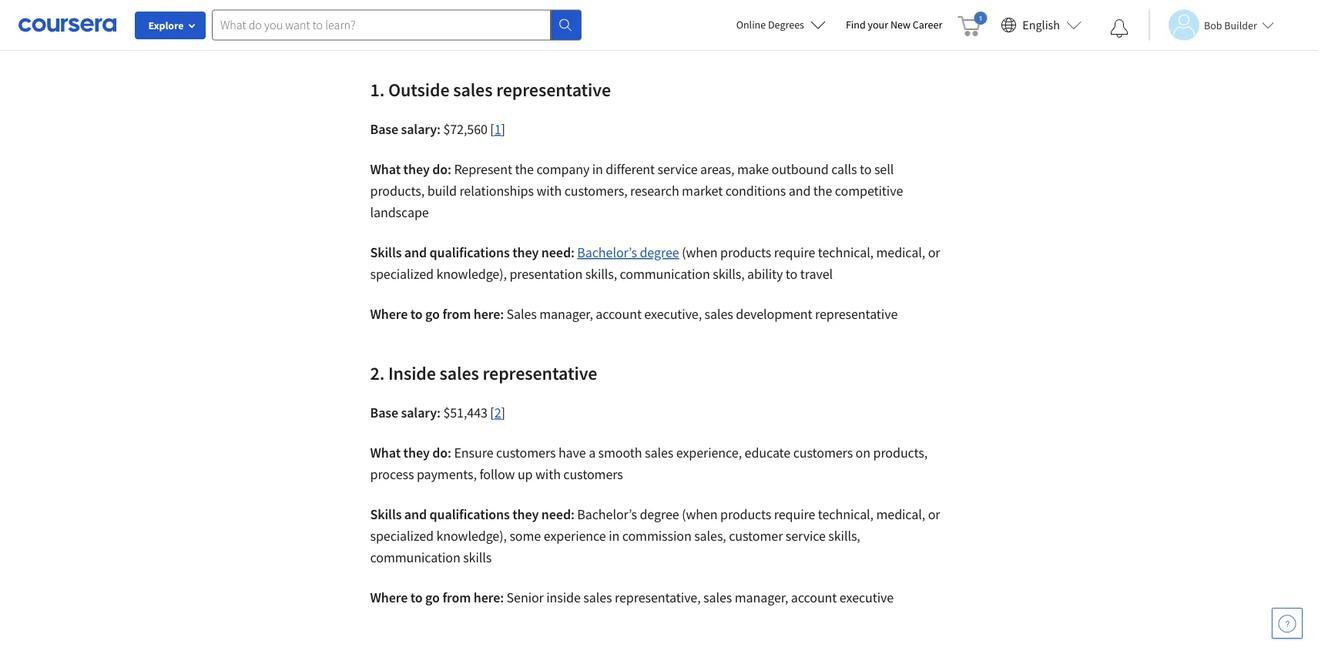 Task type: locate. For each thing, give the bounding box(es) containing it.
0 vertical spatial knowledge),
[[437, 266, 507, 283]]

1 what from the top
[[370, 161, 401, 178]]

bachelor's down customers,
[[577, 244, 637, 261]]

qualifications up skills
[[430, 506, 510, 523]]

what
[[370, 161, 401, 178], [370, 444, 401, 462]]

0 vertical spatial manager,
[[540, 306, 593, 323]]

1 (when from the top
[[682, 244, 718, 261]]

customers left on
[[794, 444, 853, 462]]

from for sales
[[443, 306, 471, 323]]

0 vertical spatial skills
[[370, 244, 402, 261]]

1 vertical spatial account
[[791, 589, 837, 607]]

knowledge), down skills and qualifications they need: bachelor's degree
[[437, 266, 507, 283]]

need: for skills and qualifications they need: bachelor's degree
[[542, 244, 575, 261]]

specialized down landscape
[[370, 266, 434, 283]]

salary: for $72,560 [
[[401, 121, 441, 138]]

they up build
[[403, 161, 430, 178]]

representative down travel
[[815, 306, 898, 323]]

1 vertical spatial bachelor's
[[577, 506, 637, 523]]

different
[[606, 161, 655, 178]]

0 horizontal spatial communication
[[370, 549, 461, 566]]

what they do: for payments,
[[370, 444, 454, 462]]

require
[[774, 244, 816, 261], [774, 506, 816, 523]]

0 vertical spatial medical,
[[877, 244, 926, 261]]

2 do: from the top
[[433, 444, 452, 462]]

1 horizontal spatial service
[[786, 528, 826, 545]]

find your new career
[[846, 18, 943, 32]]

bachelor's up experience
[[577, 506, 637, 523]]

*
[[370, 22, 376, 39]]

1 horizontal spatial the
[[814, 182, 833, 200]]

0 vertical spatial salary:
[[401, 121, 441, 138]]

1 vertical spatial degree
[[640, 506, 679, 523]]

1 horizontal spatial communication
[[620, 266, 710, 283]]

representative
[[496, 78, 611, 101], [815, 306, 898, 323], [483, 361, 598, 385]]

2 what from the top
[[370, 444, 401, 462]]

1 vertical spatial products
[[721, 506, 772, 523]]

products
[[721, 244, 772, 261], [721, 506, 772, 523]]

and down process
[[404, 506, 427, 523]]

and down landscape
[[404, 244, 427, 261]]

knowledge), down 'skills and qualifications they need:'
[[437, 528, 507, 545]]

None search field
[[212, 10, 582, 40]]

bob builder
[[1205, 18, 1258, 32]]

2 base from the top
[[370, 404, 398, 422]]

0 vertical spatial here:
[[474, 306, 504, 323]]

1 vertical spatial here:
[[474, 589, 504, 607]]

0 vertical spatial bachelor's
[[577, 244, 637, 261]]

0 vertical spatial communication
[[620, 266, 710, 283]]

qualifications down relationships
[[430, 244, 510, 261]]

communication left skills
[[370, 549, 461, 566]]

products, right on
[[874, 444, 928, 462]]

0 vertical spatial with
[[537, 182, 562, 200]]

products, up landscape
[[370, 182, 425, 200]]

degree up commission
[[640, 506, 679, 523]]

2 need: from the top
[[542, 506, 575, 523]]

1 salary: from the top
[[401, 121, 441, 138]]

salary: down outside
[[401, 121, 441, 138]]

1 specialized from the top
[[370, 266, 434, 283]]

2 vertical spatial representative
[[483, 361, 598, 385]]

1 what they do: from the top
[[370, 161, 454, 178]]

0 vertical spatial ]
[[501, 121, 506, 138]]

(when inside (when products require technical, medical, or specialized knowledge), presentation skills, communication skills, ability to travel
[[682, 244, 718, 261]]

1 vertical spatial with
[[536, 466, 561, 483]]

1. outside sales representative
[[370, 78, 615, 101]]

the down calls
[[814, 182, 833, 200]]

1 vertical spatial do:
[[433, 444, 452, 462]]

help center image
[[1279, 614, 1297, 633]]

what up process
[[370, 444, 401, 462]]

customer
[[729, 528, 783, 545]]

technical, down on
[[818, 506, 874, 523]]

1 need: from the top
[[542, 244, 575, 261]]

and inside represent the company in different service areas, make outbound calls to sell products, build relationships with customers, research market conditions and the competitive landscape
[[789, 182, 811, 200]]

here: left senior
[[474, 589, 504, 607]]

2 bachelor's from the top
[[577, 506, 637, 523]]

1 vertical spatial require
[[774, 506, 816, 523]]

inside
[[388, 361, 436, 385]]

service right customer
[[786, 528, 826, 545]]

manager, right "sales"
[[540, 306, 593, 323]]

1 ] from the top
[[501, 121, 506, 138]]

1 bachelor's from the top
[[577, 244, 637, 261]]

with down company
[[537, 182, 562, 200]]

the
[[515, 161, 534, 178], [814, 182, 833, 200]]

1 require from the top
[[774, 244, 816, 261]]

] for 1
[[501, 121, 506, 138]]

0 vertical spatial service
[[658, 161, 698, 178]]

(when up sales,
[[682, 506, 718, 523]]

taken
[[497, 22, 529, 39]]

products up ability
[[721, 244, 772, 261]]

base down 1.
[[370, 121, 398, 138]]

base for base salary: $72,560 [ 1 ]
[[370, 121, 398, 138]]

1 vertical spatial (when
[[682, 506, 718, 523]]

market
[[682, 182, 723, 200]]

ensure
[[454, 444, 494, 462]]

0 vertical spatial specialized
[[370, 266, 434, 283]]

go
[[426, 306, 440, 323], [426, 589, 440, 607]]

1 where from the top
[[370, 306, 408, 323]]

2 specialized from the top
[[370, 528, 434, 545]]

as
[[814, 22, 826, 39]]

from for senior
[[443, 589, 471, 607]]

0 horizontal spatial service
[[658, 161, 698, 178]]

0 vertical spatial require
[[774, 244, 816, 261]]

representative up 2
[[483, 361, 598, 385]]

1 vertical spatial what
[[370, 444, 401, 462]]

require inside bachelor's degree (when products require technical, medical, or specialized knowledge), some experience in commission sales, customer service skills, communication skills
[[774, 506, 816, 523]]

1 vertical spatial products,
[[874, 444, 928, 462]]

1 knowledge), from the top
[[437, 266, 507, 283]]

1 products from the top
[[721, 244, 772, 261]]

] for 2
[[501, 404, 506, 422]]

0 vertical spatial what they do:
[[370, 161, 454, 178]]

0 vertical spatial technical,
[[818, 244, 874, 261]]

to inside represent the company in different service areas, make outbound calls to sell products, build relationships with customers, research market conditions and the competitive landscape
[[860, 161, 872, 178]]

2 salary: from the top
[[401, 404, 441, 422]]

from right taken
[[531, 22, 559, 39]]

your
[[868, 18, 889, 32]]

skills
[[463, 549, 492, 566]]

do:
[[433, 161, 452, 178], [433, 444, 452, 462]]

technical, up travel
[[818, 244, 874, 261]]

online degrees
[[736, 18, 805, 32]]

bachelor's degree link
[[577, 244, 679, 261]]

skills, up executive
[[829, 528, 861, 545]]

1 vertical spatial technical,
[[818, 506, 874, 523]]

1 horizontal spatial in
[[609, 528, 620, 545]]

2 ] from the top
[[501, 404, 506, 422]]

* all job information is taken from glassdoor and indeed for united states jobs as of december  2022.
[[370, 22, 940, 39]]

customers up up
[[496, 444, 556, 462]]

0 vertical spatial from
[[531, 22, 559, 39]]

0 vertical spatial products,
[[370, 182, 425, 200]]

with for company
[[537, 182, 562, 200]]

representative for 1. outside sales representative
[[496, 78, 611, 101]]

1 vertical spatial representative
[[815, 306, 898, 323]]

0 vertical spatial [
[[490, 121, 495, 138]]

what they do: up build
[[370, 161, 454, 178]]

knowledge),
[[437, 266, 507, 283], [437, 528, 507, 545]]

degree inside bachelor's degree (when products require technical, medical, or specialized knowledge), some experience in commission sales, customer service skills, communication skills
[[640, 506, 679, 523]]

manager,
[[540, 306, 593, 323], [735, 589, 789, 607]]

knowledge), inside bachelor's degree (when products require technical, medical, or specialized knowledge), some experience in commission sales, customer service skills, communication skills
[[437, 528, 507, 545]]

1 qualifications from the top
[[430, 244, 510, 261]]

commission
[[622, 528, 692, 545]]

need: up experience
[[542, 506, 575, 523]]

0 vertical spatial do:
[[433, 161, 452, 178]]

require inside (when products require technical, medical, or specialized knowledge), presentation skills, communication skills, ability to travel
[[774, 244, 816, 261]]

with inside represent the company in different service areas, make outbound calls to sell products, build relationships with customers, research market conditions and the competitive landscape
[[537, 182, 562, 200]]

what up landscape
[[370, 161, 401, 178]]

in right experience
[[609, 528, 620, 545]]

1 vertical spatial communication
[[370, 549, 461, 566]]

degree down research
[[640, 244, 679, 261]]

1 do: from the top
[[433, 161, 452, 178]]

2 or from the top
[[928, 506, 941, 523]]

1 vertical spatial or
[[928, 506, 941, 523]]

sales up $72,560
[[453, 78, 493, 101]]

1 vertical spatial ]
[[501, 404, 506, 422]]

base down 2.
[[370, 404, 398, 422]]

2 medical, from the top
[[877, 506, 926, 523]]

in
[[592, 161, 603, 178], [609, 528, 620, 545]]

service
[[658, 161, 698, 178], [786, 528, 826, 545]]

2 horizontal spatial skills,
[[829, 528, 861, 545]]

1 vertical spatial from
[[443, 306, 471, 323]]

service up research
[[658, 161, 698, 178]]

or inside bachelor's degree (when products require technical, medical, or specialized knowledge), some experience in commission sales, customer service skills, communication skills
[[928, 506, 941, 523]]

where
[[370, 306, 408, 323], [370, 589, 408, 607]]

1 horizontal spatial products,
[[874, 444, 928, 462]]

with
[[537, 182, 562, 200], [536, 466, 561, 483]]

0 horizontal spatial in
[[592, 161, 603, 178]]

] right $51,443
[[501, 404, 506, 422]]

2 degree from the top
[[640, 506, 679, 523]]

2 where from the top
[[370, 589, 408, 607]]

salary:
[[401, 121, 441, 138], [401, 404, 441, 422]]

make
[[737, 161, 769, 178]]

0 vertical spatial qualifications
[[430, 244, 510, 261]]

or
[[928, 244, 941, 261], [928, 506, 941, 523]]

] right $72,560
[[501, 121, 506, 138]]

specialized
[[370, 266, 434, 283], [370, 528, 434, 545]]

0 vertical spatial (when
[[682, 244, 718, 261]]

skills and qualifications they need: bachelor's degree
[[370, 244, 679, 261]]

(when
[[682, 244, 718, 261], [682, 506, 718, 523]]

in inside bachelor's degree (when products require technical, medical, or specialized knowledge), some experience in commission sales, customer service skills, communication skills
[[609, 528, 620, 545]]

[
[[490, 121, 495, 138], [490, 404, 495, 422]]

2 what they do: from the top
[[370, 444, 454, 462]]

0 vertical spatial go
[[426, 306, 440, 323]]

0 vertical spatial or
[[928, 244, 941, 261]]

1 [ from the top
[[490, 121, 495, 138]]

sales,
[[695, 528, 727, 545]]

sales right the executive,
[[705, 306, 734, 323]]

from down skills
[[443, 589, 471, 607]]

and down outbound
[[789, 182, 811, 200]]

1 technical, from the top
[[818, 244, 874, 261]]

2 [ from the top
[[490, 404, 495, 422]]

1 vertical spatial need:
[[542, 506, 575, 523]]

show notifications image
[[1111, 19, 1129, 38]]

from
[[531, 22, 559, 39], [443, 306, 471, 323], [443, 589, 471, 607]]

1 here: from the top
[[474, 306, 504, 323]]

1 vertical spatial base
[[370, 404, 398, 422]]

1 vertical spatial medical,
[[877, 506, 926, 523]]

specialized down process
[[370, 528, 434, 545]]

customers down the a
[[564, 466, 623, 483]]

2 here: from the top
[[474, 589, 504, 607]]

0 horizontal spatial account
[[596, 306, 642, 323]]

skills down landscape
[[370, 244, 402, 261]]

skills down process
[[370, 506, 402, 523]]

need: up presentation
[[542, 244, 575, 261]]

1 vertical spatial service
[[786, 528, 826, 545]]

]
[[501, 121, 506, 138], [501, 404, 506, 422]]

account left executive
[[791, 589, 837, 607]]

base salary: $51,443 [ 2 ]
[[370, 404, 506, 422]]

0 vertical spatial base
[[370, 121, 398, 138]]

0 vertical spatial the
[[515, 161, 534, 178]]

skills, down bachelor's degree link
[[585, 266, 617, 283]]

qualifications
[[430, 244, 510, 261], [430, 506, 510, 523]]

senior
[[507, 589, 544, 607]]

0 vertical spatial products
[[721, 244, 772, 261]]

do: up payments,
[[433, 444, 452, 462]]

customers,
[[565, 182, 628, 200]]

2 qualifications from the top
[[430, 506, 510, 523]]

1 vertical spatial qualifications
[[430, 506, 510, 523]]

specialized inside bachelor's degree (when products require technical, medical, or specialized knowledge), some experience in commission sales, customer service skills, communication skills
[[370, 528, 434, 545]]

1 vertical spatial where
[[370, 589, 408, 607]]

representative up 1
[[496, 78, 611, 101]]

1 vertical spatial what they do:
[[370, 444, 454, 462]]

[ right $51,443
[[490, 404, 495, 422]]

salary: down inside
[[401, 404, 441, 422]]

0 vertical spatial account
[[596, 306, 642, 323]]

sales up $51,443
[[440, 361, 479, 385]]

1 vertical spatial go
[[426, 589, 440, 607]]

sales right representative,
[[704, 589, 732, 607]]

from left "sales"
[[443, 306, 471, 323]]

0 vertical spatial representative
[[496, 78, 611, 101]]

1 vertical spatial in
[[609, 528, 620, 545]]

new
[[891, 18, 911, 32]]

here: left "sales"
[[474, 306, 504, 323]]

skills for skills and qualifications they need:
[[370, 506, 402, 523]]

require up customer
[[774, 506, 816, 523]]

technical,
[[818, 244, 874, 261], [818, 506, 874, 523]]

what they do: up process
[[370, 444, 454, 462]]

of
[[829, 22, 840, 39]]

shopping cart: 1 item image
[[958, 12, 988, 36]]

travel
[[801, 266, 833, 283]]

what they do:
[[370, 161, 454, 178], [370, 444, 454, 462]]

and
[[622, 22, 644, 39], [789, 182, 811, 200], [404, 244, 427, 261], [404, 506, 427, 523]]

1 horizontal spatial manager,
[[735, 589, 789, 607]]

what for ensure customers have a smooth sales experience, educate customers on products, process payments, follow up with customers
[[370, 444, 401, 462]]

communication
[[620, 266, 710, 283], [370, 549, 461, 566]]

1 vertical spatial knowledge),
[[437, 528, 507, 545]]

[ right $72,560
[[490, 121, 495, 138]]

development
[[736, 306, 813, 323]]

0 vertical spatial where
[[370, 306, 408, 323]]

2 knowledge), from the top
[[437, 528, 507, 545]]

2 products from the top
[[721, 506, 772, 523]]

1 vertical spatial skills
[[370, 506, 402, 523]]

1 go from the top
[[426, 306, 440, 323]]

sales right smooth
[[645, 444, 674, 462]]

1 base from the top
[[370, 121, 398, 138]]

2 require from the top
[[774, 506, 816, 523]]

2 vertical spatial from
[[443, 589, 471, 607]]

representative for 2. inside sales representative
[[483, 361, 598, 385]]

0 vertical spatial in
[[592, 161, 603, 178]]

manager, down customer
[[735, 589, 789, 607]]

outside
[[388, 78, 450, 101]]

have
[[559, 444, 586, 462]]

do: up build
[[433, 161, 452, 178]]

specialized inside (when products require technical, medical, or specialized knowledge), presentation skills, communication skills, ability to travel
[[370, 266, 434, 283]]

0 vertical spatial what
[[370, 161, 401, 178]]

1 medical, from the top
[[877, 244, 926, 261]]

$72,560
[[443, 121, 488, 138]]

1 skills from the top
[[370, 244, 402, 261]]

2 technical, from the top
[[818, 506, 874, 523]]

with right up
[[536, 466, 561, 483]]

products up customer
[[721, 506, 772, 523]]

the up relationships
[[515, 161, 534, 178]]

1 horizontal spatial account
[[791, 589, 837, 607]]

require up travel
[[774, 244, 816, 261]]

1 vertical spatial specialized
[[370, 528, 434, 545]]

1 vertical spatial manager,
[[735, 589, 789, 607]]

they
[[403, 161, 430, 178], [513, 244, 539, 261], [403, 444, 430, 462], [513, 506, 539, 523]]

1 degree from the top
[[640, 244, 679, 261]]

for
[[689, 22, 705, 39]]

do: for ensure
[[433, 444, 452, 462]]

with inside "ensure customers have a smooth sales experience, educate customers on products, process payments, follow up with customers"
[[536, 466, 561, 483]]

2 (when from the top
[[682, 506, 718, 523]]

1 vertical spatial salary:
[[401, 404, 441, 422]]

0 horizontal spatial products,
[[370, 182, 425, 200]]

base for base salary: $51,443 [ 2 ]
[[370, 404, 398, 422]]

(when down market
[[682, 244, 718, 261]]

account left the executive,
[[596, 306, 642, 323]]

service inside represent the company in different service areas, make outbound calls to sell products, build relationships with customers, research market conditions and the competitive landscape
[[658, 161, 698, 178]]

0 vertical spatial degree
[[640, 244, 679, 261]]

skills,
[[585, 266, 617, 283], [713, 266, 745, 283], [829, 528, 861, 545]]

communication up the executive,
[[620, 266, 710, 283]]

2 skills from the top
[[370, 506, 402, 523]]

1 or from the top
[[928, 244, 941, 261]]

calls
[[832, 161, 857, 178]]

in up customers,
[[592, 161, 603, 178]]

(when inside bachelor's degree (when products require technical, medical, or specialized knowledge), some experience in commission sales, customer service skills, communication skills
[[682, 506, 718, 523]]

2.
[[370, 361, 385, 385]]

skills, left ability
[[713, 266, 745, 283]]

service inside bachelor's degree (when products require technical, medical, or specialized knowledge), some experience in commission sales, customer service skills, communication skills
[[786, 528, 826, 545]]

1 vertical spatial [
[[490, 404, 495, 422]]

1 horizontal spatial customers
[[564, 466, 623, 483]]

2 go from the top
[[426, 589, 440, 607]]

0 vertical spatial need:
[[542, 244, 575, 261]]



Task type: vqa. For each thing, say whether or not it's contained in the screenshot.
*
yes



Task type: describe. For each thing, give the bounding box(es) containing it.
products, inside represent the company in different service areas, make outbound calls to sell products, build relationships with customers, research market conditions and the competitive landscape
[[370, 182, 425, 200]]

states
[[749, 22, 784, 39]]

they up presentation
[[513, 244, 539, 261]]

coursera image
[[18, 13, 116, 37]]

base salary: $72,560 [ 1 ]
[[370, 121, 506, 138]]

bob builder button
[[1149, 10, 1275, 40]]

here: for sales manager, account executive, sales development representative
[[474, 306, 504, 323]]

1 link
[[495, 121, 501, 138]]

bachelor's degree (when products require technical, medical, or specialized knowledge), some experience in commission sales, customer service skills, communication skills
[[370, 506, 941, 566]]

2 horizontal spatial customers
[[794, 444, 853, 462]]

technical, inside (when products require technical, medical, or specialized knowledge), presentation skills, communication skills, ability to travel
[[818, 244, 874, 261]]

communication inside bachelor's degree (when products require technical, medical, or specialized knowledge), some experience in commission sales, customer service skills, communication skills
[[370, 549, 461, 566]]

here: for senior inside sales representative, sales manager, account executive
[[474, 589, 504, 607]]

where for where to go from here: sales manager, account executive, sales development representative
[[370, 306, 408, 323]]

0 horizontal spatial manager,
[[540, 306, 593, 323]]

bob
[[1205, 18, 1223, 32]]

2 link
[[495, 404, 501, 422]]

indeed
[[647, 22, 686, 39]]

degrees
[[768, 18, 805, 32]]

research
[[630, 182, 679, 200]]

they up 'some'
[[513, 506, 539, 523]]

skills, inside bachelor's degree (when products require technical, medical, or specialized knowledge), some experience in commission sales, customer service skills, communication skills
[[829, 528, 861, 545]]

go for where to go from here: sales manager, account executive, sales development representative
[[426, 306, 440, 323]]

they up process
[[403, 444, 430, 462]]

and left 'indeed'
[[622, 22, 644, 39]]

inside
[[547, 589, 581, 607]]

experience,
[[676, 444, 742, 462]]

with for have
[[536, 466, 561, 483]]

qualifications for skills and qualifications they need:
[[430, 506, 510, 523]]

landscape
[[370, 204, 429, 221]]

go for where to go from here: senior inside sales representative, sales manager, account executive
[[426, 589, 440, 607]]

0 horizontal spatial skills,
[[585, 266, 617, 283]]

find your new career link
[[838, 15, 951, 35]]

what for represent the company in different service areas, make outbound calls to sell products, build relationships with customers, research market conditions and the competitive landscape
[[370, 161, 401, 178]]

educate
[[745, 444, 791, 462]]

company
[[537, 161, 590, 178]]

sales right inside
[[584, 589, 612, 607]]

communication inside (when products require technical, medical, or specialized knowledge), presentation skills, communication skills, ability to travel
[[620, 266, 710, 283]]

what they do: for products,
[[370, 161, 454, 178]]

outbound
[[772, 161, 829, 178]]

(when products require technical, medical, or specialized knowledge), presentation skills, communication skills, ability to travel
[[370, 244, 941, 283]]

skills for skills and qualifications they need: bachelor's degree
[[370, 244, 402, 261]]

sales inside "ensure customers have a smooth sales experience, educate customers on products, process payments, follow up with customers"
[[645, 444, 674, 462]]

1.
[[370, 78, 385, 101]]

technical, inside bachelor's degree (when products require technical, medical, or specialized knowledge), some experience in commission sales, customer service skills, communication skills
[[818, 506, 874, 523]]

relationships
[[460, 182, 534, 200]]

sell
[[875, 161, 894, 178]]

skills and qualifications they need:
[[370, 506, 577, 523]]

sales
[[507, 306, 537, 323]]

english button
[[995, 0, 1088, 50]]

do: for represent
[[433, 161, 452, 178]]

represent the company in different service areas, make outbound calls to sell products, build relationships with customers, research market conditions and the competitive landscape
[[370, 161, 903, 221]]

areas,
[[701, 161, 735, 178]]

salary: for $51,443 [
[[401, 404, 441, 422]]

2022.
[[907, 22, 938, 39]]

on
[[856, 444, 871, 462]]

is
[[485, 22, 494, 39]]

builder
[[1225, 18, 1258, 32]]

0 horizontal spatial the
[[515, 161, 534, 178]]

build
[[427, 182, 457, 200]]

or inside (when products require technical, medical, or specialized knowledge), presentation skills, communication skills, ability to travel
[[928, 244, 941, 261]]

qualifications for skills and qualifications they need: bachelor's degree
[[430, 244, 510, 261]]

1 vertical spatial the
[[814, 182, 833, 200]]

1 horizontal spatial skills,
[[713, 266, 745, 283]]

where for where to go from here: senior inside sales representative, sales manager, account executive
[[370, 589, 408, 607]]

$51,443
[[443, 404, 488, 422]]

products inside (when products require technical, medical, or specialized knowledge), presentation skills, communication skills, ability to travel
[[721, 244, 772, 261]]

united
[[708, 22, 746, 39]]

experience
[[544, 528, 606, 545]]

jobs
[[787, 22, 811, 39]]

1
[[495, 121, 501, 138]]

representative,
[[615, 589, 701, 607]]

payments,
[[417, 466, 477, 483]]

products, inside "ensure customers have a smooth sales experience, educate customers on products, process payments, follow up with customers"
[[874, 444, 928, 462]]

all
[[376, 22, 390, 39]]

in inside represent the company in different service areas, make outbound calls to sell products, build relationships with customers, research market conditions and the competitive landscape
[[592, 161, 603, 178]]

information
[[414, 22, 482, 39]]

executive
[[840, 589, 894, 607]]

online degrees button
[[724, 8, 838, 42]]

conditions
[[726, 182, 786, 200]]

2. inside sales representative
[[370, 361, 601, 385]]

[ for 2
[[490, 404, 495, 422]]

explore
[[148, 18, 184, 32]]

smooth
[[599, 444, 642, 462]]

up
[[518, 466, 533, 483]]

where to go from here: senior inside sales representative, sales manager, account executive
[[370, 589, 897, 607]]

products inside bachelor's degree (when products require technical, medical, or specialized knowledge), some experience in commission sales, customer service skills, communication skills
[[721, 506, 772, 523]]

bachelor's inside bachelor's degree (when products require technical, medical, or specialized knowledge), some experience in commission sales, customer service skills, communication skills
[[577, 506, 637, 523]]

need: for skills and qualifications they need:
[[542, 506, 575, 523]]

where to go from here: sales manager, account executive, sales development representative
[[370, 306, 901, 323]]

glassdoor
[[562, 22, 619, 39]]

some
[[510, 528, 541, 545]]

process
[[370, 466, 414, 483]]

explore button
[[135, 12, 206, 39]]

ability
[[748, 266, 783, 283]]

knowledge), inside (when products require technical, medical, or specialized knowledge), presentation skills, communication skills, ability to travel
[[437, 266, 507, 283]]

medical, inside (when products require technical, medical, or specialized knowledge), presentation skills, communication skills, ability to travel
[[877, 244, 926, 261]]

represent
[[454, 161, 512, 178]]

career
[[913, 18, 943, 32]]

follow
[[480, 466, 515, 483]]

earn your degree carousel element
[[370, 609, 948, 654]]

to inside (when products require technical, medical, or specialized knowledge), presentation skills, communication skills, ability to travel
[[786, 266, 798, 283]]

presentation
[[510, 266, 583, 283]]

english
[[1023, 17, 1060, 33]]

2
[[495, 404, 501, 422]]

online
[[736, 18, 766, 32]]

ensure customers have a smooth sales experience, educate customers on products, process payments, follow up with customers
[[370, 444, 928, 483]]

find
[[846, 18, 866, 32]]

job
[[393, 22, 412, 39]]

0 horizontal spatial customers
[[496, 444, 556, 462]]

What do you want to learn? text field
[[212, 10, 551, 40]]

executive,
[[645, 306, 702, 323]]

medical, inside bachelor's degree (when products require technical, medical, or specialized knowledge), some experience in commission sales, customer service skills, communication skills
[[877, 506, 926, 523]]

competitive
[[835, 182, 903, 200]]

[ for 1
[[490, 121, 495, 138]]

a
[[589, 444, 596, 462]]



